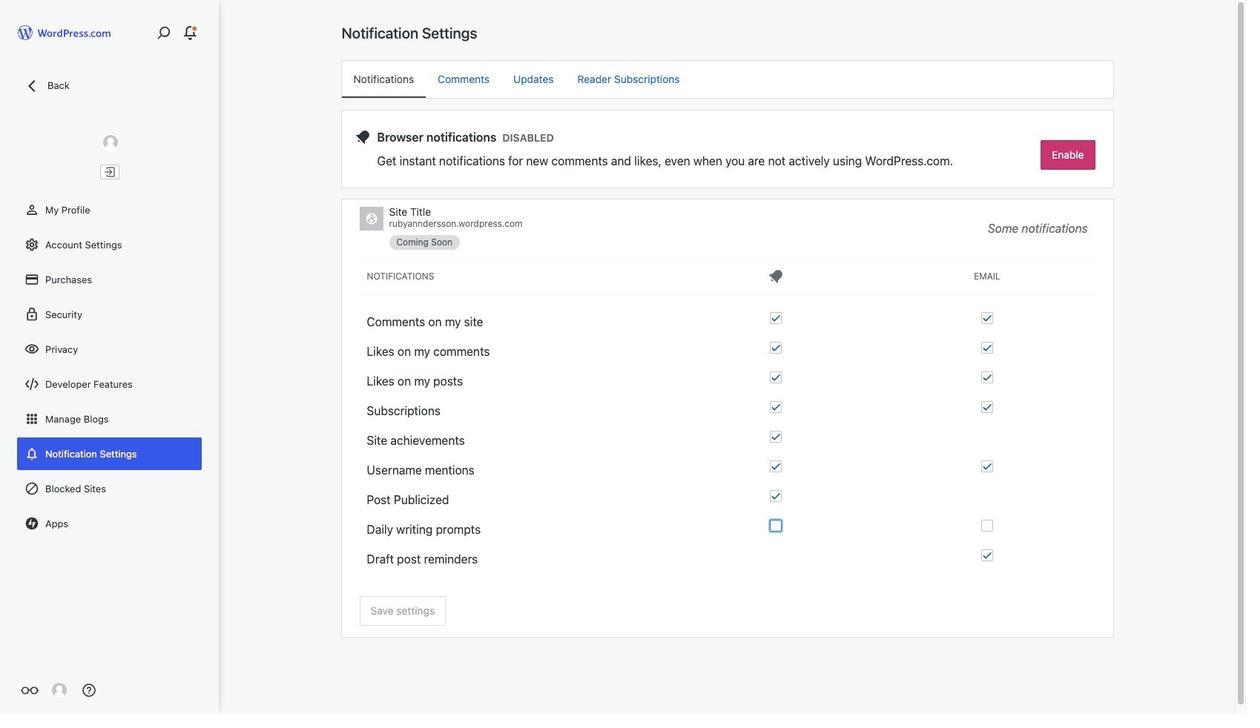 Task type: locate. For each thing, give the bounding box(es) containing it.
ruby anderson image up log out of wordpress.com image
[[101, 134, 119, 151]]

None checkbox
[[770, 312, 781, 324], [770, 342, 781, 354], [981, 372, 993, 383], [981, 401, 993, 413], [770, 461, 781, 472], [770, 520, 781, 532], [981, 550, 993, 561], [770, 312, 781, 324], [770, 342, 781, 354], [981, 372, 993, 383], [981, 401, 993, 413], [770, 461, 781, 472], [770, 520, 781, 532], [981, 550, 993, 561]]

menu
[[342, 61, 1113, 98]]

reader image
[[21, 682, 39, 699]]

main content
[[342, 24, 1113, 637]]

ruby anderson image right reader icon
[[52, 683, 67, 698]]

person image
[[24, 202, 39, 217]]

log out of wordpress.com image
[[103, 165, 116, 179]]

1 horizontal spatial ruby anderson image
[[101, 134, 119, 151]]

0 vertical spatial ruby anderson image
[[101, 134, 119, 151]]

ruby anderson image
[[101, 134, 119, 151], [52, 683, 67, 698]]

block image
[[24, 481, 39, 496]]

None checkbox
[[981, 312, 993, 324], [981, 342, 993, 354], [770, 372, 781, 383], [770, 401, 781, 413], [770, 431, 781, 443], [981, 461, 993, 472], [770, 490, 781, 502], [981, 520, 993, 532], [981, 312, 993, 324], [981, 342, 993, 354], [770, 372, 781, 383], [770, 401, 781, 413], [770, 431, 781, 443], [981, 461, 993, 472], [770, 490, 781, 502], [981, 520, 993, 532]]

lock image
[[24, 307, 39, 322]]

1 vertical spatial ruby anderson image
[[52, 683, 67, 698]]



Task type: vqa. For each thing, say whether or not it's contained in the screenshot.
block Image
yes



Task type: describe. For each thing, give the bounding box(es) containing it.
notifications image
[[24, 447, 39, 461]]

apps image
[[24, 412, 39, 426]]

visibility image
[[24, 342, 39, 357]]

settings image
[[24, 237, 39, 252]]

0 horizontal spatial ruby anderson image
[[52, 683, 67, 698]]

credit_card image
[[24, 272, 39, 287]]



